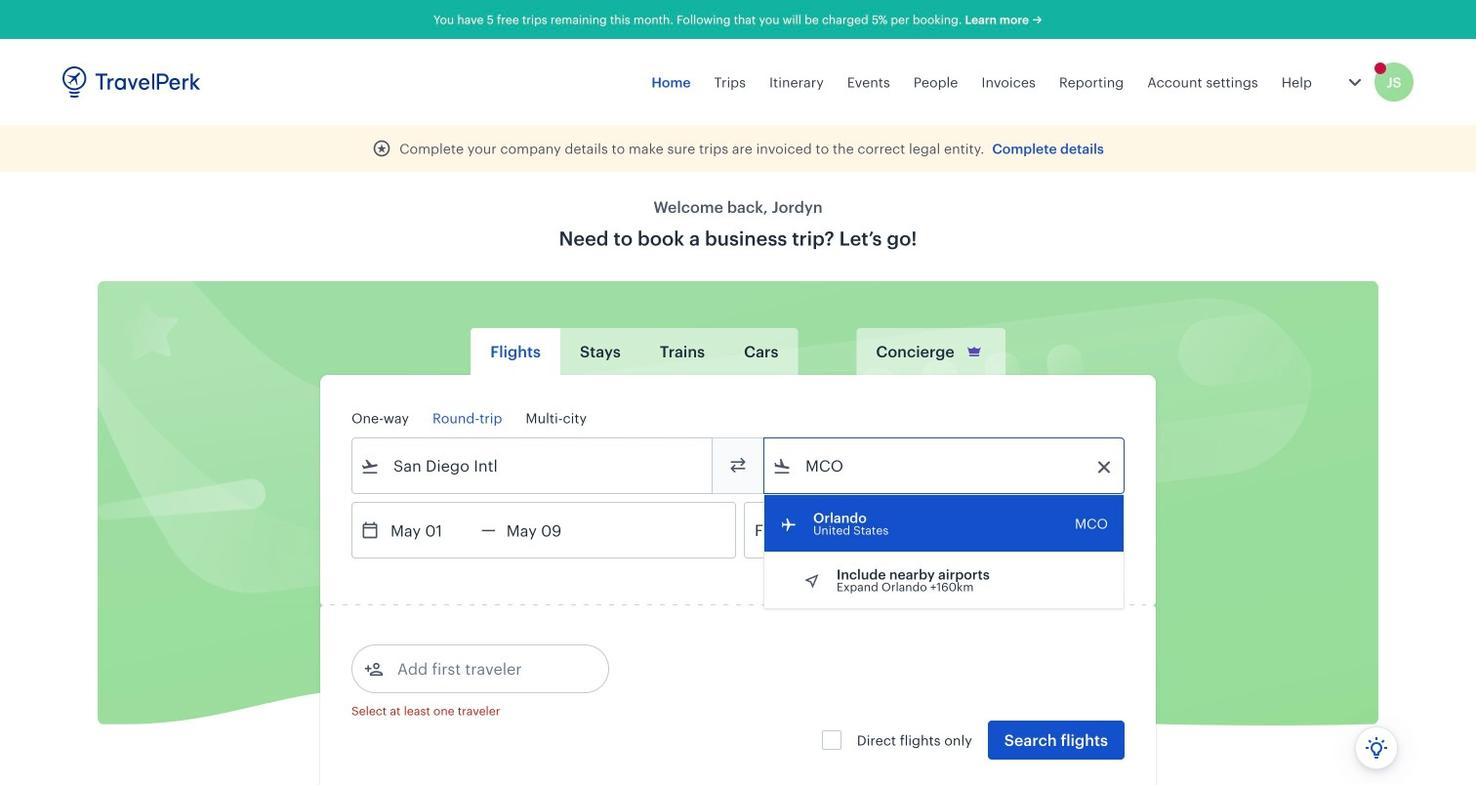 Task type: locate. For each thing, give the bounding box(es) containing it.
Depart text field
[[380, 503, 481, 558]]



Task type: describe. For each thing, give the bounding box(es) containing it.
To search field
[[792, 450, 1099, 481]]

From search field
[[380, 450, 686, 481]]

Add first traveler search field
[[384, 653, 587, 685]]

Return text field
[[496, 503, 597, 558]]



